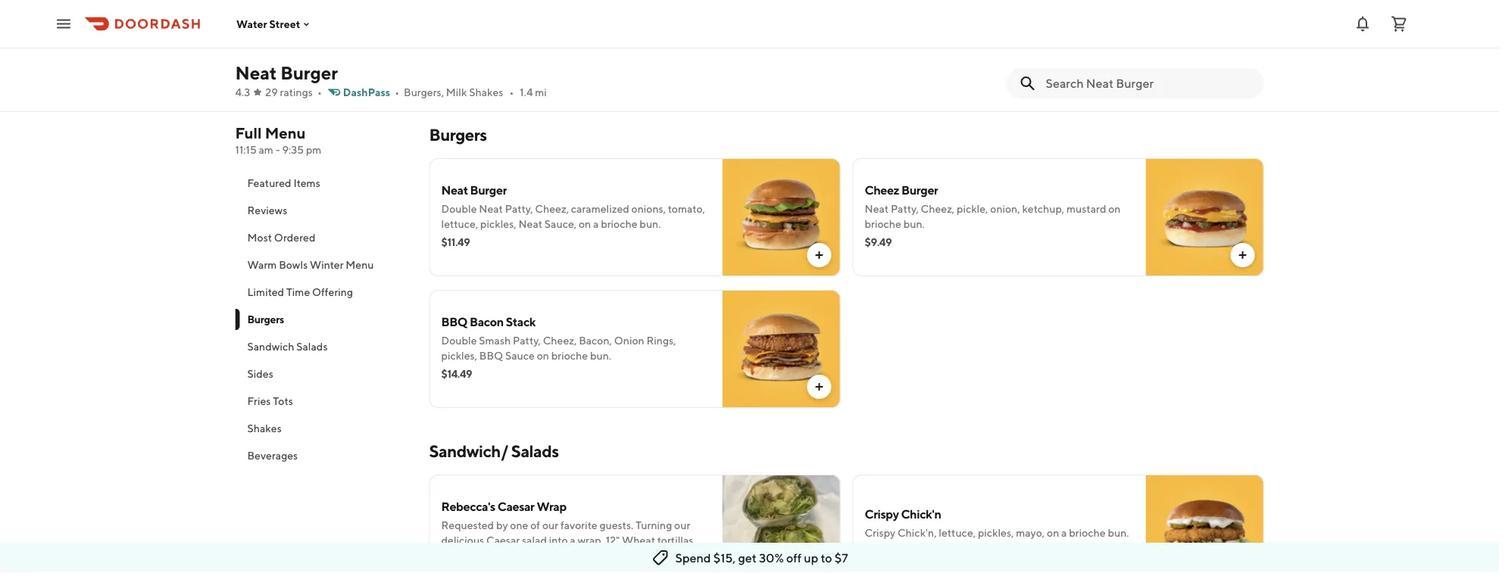Task type: describe. For each thing, give the bounding box(es) containing it.
lemon.
[[462, 33, 494, 45]]

into
[[549, 535, 568, 547]]

cheez, inside the bbq bacon stack double smash patty, cheez, bacon, onion rings, pickles, bbq sauce on brioche bun. $14.49
[[543, 335, 577, 347]]

tortillas,
[[657, 535, 696, 547]]

1 horizontal spatial shakes
[[469, 86, 503, 98]]

onions,
[[632, 203, 666, 215]]

featured
[[247, 177, 291, 189]]

cheez burger neat patty, cheez, pickle, onion, ketchup, mustard on brioche bun. $9.49
[[865, 183, 1121, 249]]

salads for sandwich salads
[[296, 341, 328, 353]]

&
[[561, 33, 568, 45]]

vinegar
[[773, 18, 809, 30]]

get
[[738, 551, 757, 566]]

fries,
[[582, 18, 608, 30]]

chick'n
[[901, 507, 942, 522]]

on inside the bbq bacon stack double smash patty, cheez, bacon, onion rings, pickles, bbq sauce on brioche bun. $14.49
[[537, 350, 549, 362]]

spend
[[675, 551, 711, 566]]

parmesan
[[556, 550, 603, 562]]

1 horizontal spatial our
[[542, 519, 558, 532]]

up
[[804, 551, 818, 566]]

$7
[[835, 551, 848, 566]]

sandwich salads
[[247, 341, 328, 353]]

29
[[265, 86, 278, 98]]

add item to cart image for bbq bacon stack
[[813, 381, 825, 393]]

bacon
[[470, 315, 504, 329]]

water street button
[[236, 18, 312, 30]]

9:35
[[282, 144, 304, 156]]

0 horizontal spatial our
[[441, 565, 457, 574]]

12"
[[606, 535, 620, 547]]

(contains
[[496, 33, 541, 45]]

patty, inside neat burger double neat patty, cheez, caramelized onions, tomato, lettuce, pickles, neat sauce, on a brioche bun. $11.49
[[505, 203, 533, 215]]

soy
[[543, 33, 559, 45]]

sandwich
[[247, 341, 294, 353]]

to
[[821, 551, 832, 566]]

neat burger double neat patty, cheez, caramelized onions, tomato, lettuce, pickles, neat sauce, on a brioche bun. $11.49
[[441, 183, 705, 249]]

a inside neat burger double neat patty, cheez, caramelized onions, tomato, lettuce, pickles, neat sauce, on a brioche bun. $11.49
[[593, 218, 599, 230]]

tartar
[[671, 18, 697, 30]]

bun. inside crispy chick'n crispy chick'n, lettuce, pickles, mayo, on a brioche bun. $11.49
[[1108, 527, 1129, 539]]

limited
[[247, 286, 284, 299]]

shakes button
[[235, 415, 411, 442]]

croutons
[[638, 550, 681, 562]]

rebecca's caesar wrap image
[[722, 475, 841, 574]]

golden
[[470, 18, 507, 30]]

wheat
[[622, 535, 655, 547]]

bacon,
[[579, 335, 612, 347]]

water
[[236, 18, 267, 30]]

bowls
[[279, 259, 308, 271]]

2 vertical spatial caesar
[[460, 565, 493, 574]]

1 vertical spatial bbq
[[479, 350, 503, 362]]

dressing.
[[495, 565, 538, 574]]

filet
[[509, 18, 531, 30]]

on inside crispy chick'n crispy chick'n, lettuce, pickles, mayo, on a brioche bun. $11.49
[[1047, 527, 1059, 539]]

warm bowls winter menu
[[247, 259, 374, 271]]

sides button
[[235, 361, 411, 388]]

-
[[276, 144, 280, 156]]

cheez, inside neat burger double neat patty, cheez, caramelized onions, tomato, lettuce, pickles, neat sauce, on a brioche bun. $11.49
[[535, 203, 569, 215]]

11:15
[[235, 144, 257, 156]]

street
[[269, 18, 300, 30]]

cheez burger image
[[1146, 158, 1264, 277]]

stack
[[506, 315, 536, 329]]

onion,
[[990, 203, 1020, 215]]

add item to cart image for rebecca's caesar wrap
[[813, 566, 825, 574]]

brioche inside cheez burger neat patty, cheez, pickle, onion, ketchup, mustard on brioche bun. $9.49
[[865, 218, 902, 230]]

most
[[247, 231, 272, 244]]

burger for neat burger
[[280, 62, 338, 83]]

chick'n,
[[472, 550, 508, 562]]

mustard
[[1067, 203, 1107, 215]]

shakes inside button
[[247, 422, 282, 435]]

am
[[259, 144, 273, 156]]

by
[[496, 519, 508, 532]]

2 • from the left
[[395, 86, 399, 98]]

3 • from the left
[[509, 86, 514, 98]]

$11.49 inside crispy chick'n crispy chick'n, lettuce, pickles, mayo, on a brioche bun. $11.49
[[865, 545, 894, 558]]

burgers,
[[404, 86, 444, 98]]

caramelized
[[571, 203, 629, 215]]

sandwich salads button
[[235, 333, 411, 361]]

tots
[[273, 395, 293, 408]]

add item to cart image
[[1237, 249, 1249, 261]]

2 horizontal spatial our
[[674, 519, 690, 532]]

dashpass
[[343, 86, 390, 98]]

time
[[286, 286, 310, 299]]

Item Search search field
[[1046, 75, 1252, 92]]

bun. inside neat burger double neat patty, cheez, caramelized onions, tomato, lettuce, pickles, neat sauce, on a brioche bun. $11.49
[[640, 218, 661, 230]]

favorite
[[561, 519, 597, 532]]

salads for sandwich/ salads
[[511, 442, 559, 461]]

mi
[[535, 86, 547, 98]]

neat inside cheez burger neat patty, cheez, pickle, onion, ketchup, mustard on brioche bun. $9.49
[[865, 203, 889, 215]]

crispy
[[441, 550, 470, 562]]

chick'n,
[[898, 527, 937, 539]]

off
[[786, 551, 802, 566]]

cheez
[[865, 183, 899, 197]]

pickles, for burger
[[480, 218, 516, 230]]

smash
[[479, 335, 511, 347]]

bun. inside the bbq bacon stack double smash patty, cheez, bacon, onion rings, pickles, bbq sauce on brioche bun. $14.49
[[590, 350, 611, 362]]

1 crispy from the top
[[865, 507, 899, 522]]

brioche inside neat burger double neat patty, cheez, caramelized onions, tomato, lettuce, pickles, neat sauce, on a brioche bun. $11.49
[[601, 218, 638, 230]]

add item to cart image for crispy chick'n
[[1237, 566, 1249, 574]]

requested
[[441, 519, 494, 532]]

burgers, milk shakes • 1.4 mi
[[404, 86, 547, 98]]

neat inside omni golden filet with neat fries, house made tartar sauce and malt vinegar and lemon. (contains soy & gluten)
[[556, 18, 580, 30]]

double inside the bbq bacon stack double smash patty, cheez, bacon, onion rings, pickles, bbq sauce on brioche bun. $14.49
[[441, 335, 477, 347]]

0 horizontal spatial burgers
[[247, 313, 284, 326]]

brioche inside the bbq bacon stack double smash patty, cheez, bacon, onion rings, pickles, bbq sauce on brioche bun. $14.49
[[551, 350, 588, 362]]

most ordered button
[[235, 224, 411, 252]]

neat burger
[[235, 62, 338, 83]]

warm
[[247, 259, 277, 271]]



Task type: vqa. For each thing, say whether or not it's contained in the screenshot.
SALAD
yes



Task type: locate. For each thing, give the bounding box(es) containing it.
pickles, left mayo,
[[978, 527, 1014, 539]]

a right mayo,
[[1062, 527, 1067, 539]]

0 vertical spatial pickles,
[[480, 218, 516, 230]]

brioche inside crispy chick'n crispy chick'n, lettuce, pickles, mayo, on a brioche bun. $11.49
[[1069, 527, 1106, 539]]

offering
[[312, 286, 353, 299]]

sandwich/
[[429, 442, 508, 461]]

fries tots
[[247, 395, 293, 408]]

rebecca's caesar wrap requested by one of our favorite guests. turning our delicious caesar salad into a wrap. 12" wheat tortillas, crispy chick'n, avocado, parmesan cheez, croutons and our caesar dressing.
[[441, 500, 701, 574]]

salad
[[522, 535, 547, 547]]

add item to cart image
[[813, 249, 825, 261], [813, 381, 825, 393], [813, 566, 825, 574], [1237, 566, 1249, 574]]

pickles,
[[480, 218, 516, 230], [441, 350, 477, 362], [978, 527, 1014, 539]]

pickles, inside the bbq bacon stack double smash patty, cheez, bacon, onion rings, pickles, bbq sauce on brioche bun. $14.49
[[441, 350, 477, 362]]

burger
[[280, 62, 338, 83], [470, 183, 507, 197], [902, 183, 938, 197]]

on down caramelized
[[579, 218, 591, 230]]

1 horizontal spatial bbq
[[479, 350, 503, 362]]

cheez, left bacon,
[[543, 335, 577, 347]]

salads up sides button
[[296, 341, 328, 353]]

bbq
[[441, 315, 468, 329], [479, 350, 503, 362]]

0 vertical spatial crispy
[[865, 507, 899, 522]]

0 vertical spatial burgers
[[429, 125, 487, 145]]

0 horizontal spatial and
[[441, 33, 460, 45]]

cheez, inside cheez burger neat patty, cheez, pickle, onion, ketchup, mustard on brioche bun. $9.49
[[921, 203, 955, 215]]

burger for cheez burger neat patty, cheez, pickle, onion, ketchup, mustard on brioche bun. $9.49
[[902, 183, 938, 197]]

0 horizontal spatial bbq
[[441, 315, 468, 329]]

brioche down caramelized
[[601, 218, 638, 230]]

house
[[610, 18, 639, 30]]

2 horizontal spatial and
[[729, 18, 748, 30]]

menu up -
[[265, 124, 306, 142]]

1 double from the top
[[441, 203, 477, 215]]

0 items, open order cart image
[[1390, 15, 1408, 33]]

a down caramelized
[[593, 218, 599, 230]]

wrap
[[537, 500, 567, 514]]

1 horizontal spatial and
[[683, 550, 701, 562]]

• left 1.4
[[509, 86, 514, 98]]

0 horizontal spatial lettuce,
[[441, 218, 478, 230]]

ratings
[[280, 86, 313, 98]]

1 horizontal spatial •
[[395, 86, 399, 98]]

caesar down "chick'n,"
[[460, 565, 493, 574]]

bun. inside cheez burger neat patty, cheez, pickle, onion, ketchup, mustard on brioche bun. $9.49
[[904, 218, 925, 230]]

on inside cheez burger neat patty, cheez, pickle, onion, ketchup, mustard on brioche bun. $9.49
[[1109, 203, 1121, 215]]

0 vertical spatial bbq
[[441, 315, 468, 329]]

patty,
[[505, 203, 533, 215], [891, 203, 919, 215], [513, 335, 541, 347]]

1 horizontal spatial salads
[[511, 442, 559, 461]]

double inside neat burger double neat patty, cheez, caramelized onions, tomato, lettuce, pickles, neat sauce, on a brioche bun. $11.49
[[441, 203, 477, 215]]

bbq bacon stack double smash patty, cheez, bacon, onion rings, pickles, bbq sauce on brioche bun. $14.49
[[441, 315, 676, 380]]

2 vertical spatial pickles,
[[978, 527, 1014, 539]]

bun.
[[640, 218, 661, 230], [904, 218, 925, 230], [590, 350, 611, 362], [1108, 527, 1129, 539]]

ordered
[[274, 231, 316, 244]]

patty, inside the bbq bacon stack double smash patty, cheez, bacon, onion rings, pickles, bbq sauce on brioche bun. $14.49
[[513, 335, 541, 347]]

sauce,
[[545, 218, 577, 230]]

malt
[[750, 18, 771, 30]]

crispy chick'n crispy chick'n, lettuce, pickles, mayo, on a brioche bun. $11.49
[[865, 507, 1129, 558]]

bbq bacon stack image
[[722, 290, 841, 408]]

0 vertical spatial shakes
[[469, 86, 503, 98]]

water street
[[236, 18, 300, 30]]

1 horizontal spatial burger
[[470, 183, 507, 197]]

on right mustard
[[1109, 203, 1121, 215]]

on inside neat burger double neat patty, cheez, caramelized onions, tomato, lettuce, pickles, neat sauce, on a brioche bun. $11.49
[[579, 218, 591, 230]]

cheez,
[[535, 203, 569, 215], [921, 203, 955, 215], [543, 335, 577, 347]]

burger inside neat burger double neat patty, cheez, caramelized onions, tomato, lettuce, pickles, neat sauce, on a brioche bun. $11.49
[[470, 183, 507, 197]]

1 horizontal spatial burgers
[[429, 125, 487, 145]]

with
[[533, 18, 554, 30]]

neat burger image
[[722, 158, 841, 277]]

0 horizontal spatial burger
[[280, 62, 338, 83]]

and down tortillas,
[[683, 550, 701, 562]]

0 horizontal spatial menu
[[265, 124, 306, 142]]

brioche down bacon,
[[551, 350, 588, 362]]

sauce
[[699, 18, 727, 30]]

reviews
[[247, 204, 287, 217]]

sandwich/ salads
[[429, 442, 559, 461]]

avocado,
[[510, 550, 554, 562]]

1 vertical spatial burgers
[[247, 313, 284, 326]]

burger inside cheez burger neat patty, cheez, pickle, onion, ketchup, mustard on brioche bun. $9.49
[[902, 183, 938, 197]]

lettuce,
[[441, 218, 478, 230], [939, 527, 976, 539]]

1 vertical spatial and
[[441, 33, 460, 45]]

$11.49
[[441, 236, 470, 249], [865, 545, 894, 558]]

1 vertical spatial crispy
[[865, 527, 896, 539]]

1 vertical spatial caesar
[[486, 535, 520, 547]]

pickles, left the sauce,
[[480, 218, 516, 230]]

29 ratings •
[[265, 86, 322, 98]]

beverages button
[[235, 442, 411, 470]]

menu inside button
[[346, 259, 374, 271]]

0 horizontal spatial salads
[[296, 341, 328, 353]]

2 horizontal spatial a
[[1062, 527, 1067, 539]]

1 vertical spatial salads
[[511, 442, 559, 461]]

rings,
[[647, 335, 676, 347]]

menu inside full menu 11:15 am - 9:35 pm
[[265, 124, 306, 142]]

burger for neat burger double neat patty, cheez, caramelized onions, tomato, lettuce, pickles, neat sauce, on a brioche bun. $11.49
[[470, 183, 507, 197]]

pickle,
[[957, 203, 988, 215]]

a inside crispy chick'n crispy chick'n, lettuce, pickles, mayo, on a brioche bun. $11.49
[[1062, 527, 1067, 539]]

on
[[1109, 203, 1121, 215], [579, 218, 591, 230], [537, 350, 549, 362], [1047, 527, 1059, 539]]

• right ratings
[[317, 86, 322, 98]]

2 double from the top
[[441, 335, 477, 347]]

and down omni
[[441, 33, 460, 45]]

pickles, inside neat burger double neat patty, cheez, caramelized onions, tomato, lettuce, pickles, neat sauce, on a brioche bun. $11.49
[[480, 218, 516, 230]]

shakes right milk
[[469, 86, 503, 98]]

gluten)
[[570, 33, 605, 45]]

$9.49
[[865, 236, 892, 249]]

bbq left bacon at the left
[[441, 315, 468, 329]]

caesar up one
[[498, 500, 535, 514]]

pm
[[306, 144, 321, 156]]

1 vertical spatial double
[[441, 335, 477, 347]]

•
[[317, 86, 322, 98], [395, 86, 399, 98], [509, 86, 514, 98]]

1 horizontal spatial a
[[593, 218, 599, 230]]

and
[[729, 18, 748, 30], [441, 33, 460, 45], [683, 550, 701, 562]]

0 horizontal spatial a
[[570, 535, 576, 547]]

full menu 11:15 am - 9:35 pm
[[235, 124, 321, 156]]

1 vertical spatial menu
[[346, 259, 374, 271]]

patty, inside cheez burger neat patty, cheez, pickle, onion, ketchup, mustard on brioche bun. $9.49
[[891, 203, 919, 215]]

one
[[510, 519, 528, 532]]

crispy
[[865, 507, 899, 522], [865, 527, 896, 539]]

pickles, for bacon
[[441, 350, 477, 362]]

0 vertical spatial lettuce,
[[441, 218, 478, 230]]

salads
[[296, 341, 328, 353], [511, 442, 559, 461]]

fries
[[247, 395, 271, 408]]

crispy chick'n image
[[1146, 475, 1264, 574]]

0 vertical spatial double
[[441, 203, 477, 215]]

0 horizontal spatial •
[[317, 86, 322, 98]]

• left burgers,
[[395, 86, 399, 98]]

delicious
[[441, 535, 484, 547]]

winter
[[310, 259, 344, 271]]

0 horizontal spatial $11.49
[[441, 236, 470, 249]]

a inside rebecca's caesar wrap requested by one of our favorite guests. turning our delicious caesar salad into a wrap. 12" wheat tortillas, crispy chick'n, avocado, parmesan cheez, croutons and our caesar dressing.
[[570, 535, 576, 547]]

salads inside "button"
[[296, 341, 328, 353]]

on right mayo,
[[1047, 527, 1059, 539]]

full
[[235, 124, 262, 142]]

0 vertical spatial $11.49
[[441, 236, 470, 249]]

made
[[641, 18, 669, 30]]

spend $15, get 30% off up to $7
[[675, 551, 848, 566]]

add item to cart image for neat burger
[[813, 249, 825, 261]]

pickles, inside crispy chick'n crispy chick'n, lettuce, pickles, mayo, on a brioche bun. $11.49
[[978, 527, 1014, 539]]

1 • from the left
[[317, 86, 322, 98]]

burgers down limited
[[247, 313, 284, 326]]

most ordered
[[247, 231, 316, 244]]

burgers
[[429, 125, 487, 145], [247, 313, 284, 326]]

brioche right mayo,
[[1069, 527, 1106, 539]]

mayo,
[[1016, 527, 1045, 539]]

brioche up $9.49
[[865, 218, 902, 230]]

shakes down the fries
[[247, 422, 282, 435]]

our up tortillas,
[[674, 519, 690, 532]]

caesar
[[498, 500, 535, 514], [486, 535, 520, 547], [460, 565, 493, 574]]

onion
[[614, 335, 645, 347]]

1 vertical spatial lettuce,
[[939, 527, 976, 539]]

1 vertical spatial shakes
[[247, 422, 282, 435]]

1 horizontal spatial menu
[[346, 259, 374, 271]]

menu right winter
[[346, 259, 374, 271]]

our right "of"
[[542, 519, 558, 532]]

lettuce, inside neat burger double neat patty, cheez, caramelized onions, tomato, lettuce, pickles, neat sauce, on a brioche bun. $11.49
[[441, 218, 478, 230]]

bbq down 'smash'
[[479, 350, 503, 362]]

1 horizontal spatial $11.49
[[865, 545, 894, 558]]

beverages
[[247, 450, 298, 462]]

crispy left chick'n,
[[865, 527, 896, 539]]

1 vertical spatial pickles,
[[441, 350, 477, 362]]

lettuce, inside crispy chick'n crispy chick'n, lettuce, pickles, mayo, on a brioche bun. $11.49
[[939, 527, 976, 539]]

limited time offering
[[247, 286, 353, 299]]

notification bell image
[[1354, 15, 1372, 33]]

2 horizontal spatial pickles,
[[978, 527, 1014, 539]]

and inside rebecca's caesar wrap requested by one of our favorite guests. turning our delicious caesar salad into a wrap. 12" wheat tortillas, crispy chick'n, avocado, parmesan cheez, croutons and our caesar dressing.
[[683, 550, 701, 562]]

cheez, left pickle,
[[921, 203, 955, 215]]

a right "into"
[[570, 535, 576, 547]]

warm bowls winter menu button
[[235, 252, 411, 279]]

pickles, up $14.49 at the bottom of the page
[[441, 350, 477, 362]]

2 horizontal spatial burger
[[902, 183, 938, 197]]

featured items
[[247, 177, 320, 189]]

1.4
[[520, 86, 533, 98]]

crispy left chick'n
[[865, 507, 899, 522]]

burgers down milk
[[429, 125, 487, 145]]

0 vertical spatial salads
[[296, 341, 328, 353]]

fries tots button
[[235, 388, 411, 415]]

guests.
[[600, 519, 634, 532]]

open menu image
[[55, 15, 73, 33]]

sides
[[247, 368, 273, 380]]

1 horizontal spatial pickles,
[[480, 218, 516, 230]]

on right sauce
[[537, 350, 549, 362]]

0 vertical spatial and
[[729, 18, 748, 30]]

0 horizontal spatial shakes
[[247, 422, 282, 435]]

2 crispy from the top
[[865, 527, 896, 539]]

featured items button
[[235, 170, 411, 197]]

omni golden filet with neat fries, house made tartar sauce and malt vinegar and lemon. (contains soy & gluten)
[[441, 18, 809, 45]]

0 horizontal spatial pickles,
[[441, 350, 477, 362]]

1 horizontal spatial lettuce,
[[939, 527, 976, 539]]

1 vertical spatial $11.49
[[865, 545, 894, 558]]

cheez, up the sauce,
[[535, 203, 569, 215]]

wrap.
[[578, 535, 604, 547]]

0 vertical spatial caesar
[[498, 500, 535, 514]]

dashpass •
[[343, 86, 399, 98]]

$11.49 inside neat burger double neat patty, cheez, caramelized onions, tomato, lettuce, pickles, neat sauce, on a brioche bun. $11.49
[[441, 236, 470, 249]]

ketchup,
[[1022, 203, 1065, 215]]

sauce
[[505, 350, 535, 362]]

salads up wrap
[[511, 442, 559, 461]]

2 horizontal spatial •
[[509, 86, 514, 98]]

$14.49
[[441, 368, 472, 380]]

our down crispy
[[441, 565, 457, 574]]

and left malt
[[729, 18, 748, 30]]

caesar down by
[[486, 535, 520, 547]]

rebecca's
[[441, 500, 495, 514]]

30%
[[759, 551, 784, 566]]

2 vertical spatial and
[[683, 550, 701, 562]]

0 vertical spatial menu
[[265, 124, 306, 142]]



